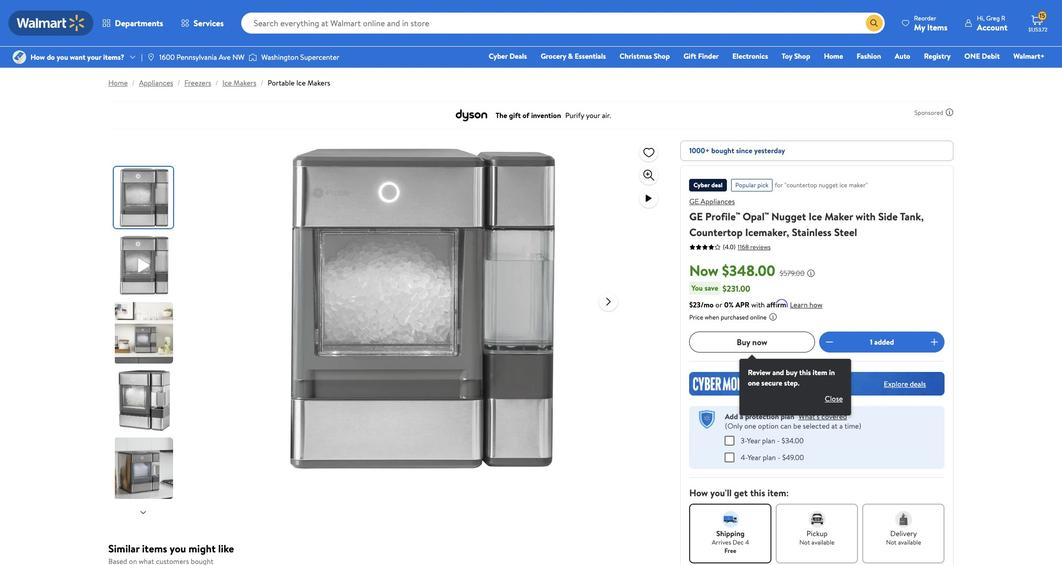 Task type: locate. For each thing, give the bounding box(es) containing it.
plan down 'option'
[[762, 435, 776, 446]]

2 / from the left
[[177, 78, 180, 88]]

how left do
[[30, 52, 45, 62]]

home link down items?
[[108, 78, 128, 88]]

3-
[[741, 435, 747, 446]]

greg
[[987, 13, 1000, 22]]

2 vertical spatial plan
[[763, 452, 776, 463]]

walmart+
[[1014, 51, 1045, 61]]

ge down 'ge appliances' link
[[690, 209, 703, 224]]

0 horizontal spatial not
[[800, 538, 810, 546]]

1600 pennsylvania ave nw
[[159, 52, 245, 62]]

/ left the freezers
[[177, 78, 180, 88]]

4 / from the left
[[261, 78, 263, 88]]

0 vertical spatial home link
[[820, 50, 848, 62]]

home down items?
[[108, 78, 128, 88]]

available
[[812, 538, 835, 546], [898, 538, 922, 546]]

"countertop
[[785, 180, 818, 189]]

 image
[[13, 50, 26, 64], [249, 52, 257, 62]]

year up the 4-
[[747, 435, 761, 446]]

1 horizontal spatial this
[[799, 367, 811, 378]]

appliances inside ge appliances ge profile™ opal™ nugget ice maker with side tank, countertop icemaker, stainless steel
[[701, 196, 735, 207]]

christmas shop link
[[615, 50, 675, 62]]

step.
[[784, 378, 800, 388]]

get
[[734, 486, 748, 499]]

$23/mo or 0% apr with
[[690, 300, 765, 310]]

not
[[800, 538, 810, 546], [886, 538, 897, 546]]

with left "side"
[[856, 209, 876, 224]]

0 vertical spatial one
[[748, 378, 760, 388]]

plan inside add a protection plan what's covered (only one option can be selected at a time)
[[781, 411, 795, 422]]

0 horizontal spatial how
[[30, 52, 45, 62]]

 image left do
[[13, 50, 26, 64]]

2 horizontal spatial ice
[[809, 209, 822, 224]]

1 vertical spatial home
[[108, 78, 128, 88]]

similar items you might like
[[108, 541, 234, 556]]

available down intent image for pickup
[[812, 538, 835, 546]]

1 available from the left
[[812, 538, 835, 546]]

a
[[740, 411, 744, 422], [840, 421, 843, 431]]

1 horizontal spatial appliances
[[701, 196, 735, 207]]

do
[[47, 52, 55, 62]]

/ right the freezers
[[216, 78, 218, 88]]

you for might
[[170, 541, 186, 556]]

0 vertical spatial plan
[[781, 411, 795, 422]]

countertop
[[690, 225, 743, 239]]

1 vertical spatial cyber
[[694, 180, 710, 189]]

0%
[[724, 300, 734, 310]]

christmas shop
[[620, 51, 670, 61]]

1 vertical spatial this
[[750, 486, 766, 499]]

0 vertical spatial appliances
[[139, 78, 173, 88]]

home link left the fashion link
[[820, 50, 848, 62]]

1 vertical spatial plan
[[762, 435, 776, 446]]

0 horizontal spatial ice
[[223, 78, 232, 88]]

one left secure
[[748, 378, 760, 388]]

- for $49.00
[[778, 452, 781, 463]]

1 horizontal spatial makers
[[308, 78, 330, 88]]

 image
[[147, 53, 155, 61]]

you right do
[[57, 52, 68, 62]]

1 horizontal spatial not
[[886, 538, 897, 546]]

0 vertical spatial year
[[747, 435, 761, 446]]

available down intent image for delivery
[[898, 538, 922, 546]]

1 vertical spatial -
[[778, 452, 781, 463]]

sponsored
[[915, 108, 944, 117]]

this inside review and buy this item in one secure step. close
[[799, 367, 811, 378]]

walmart+ link
[[1009, 50, 1050, 62]]

- left $49.00
[[778, 452, 781, 463]]

0 horizontal spatial shop
[[654, 51, 670, 61]]

for "countertop nugget ice maker"
[[775, 180, 868, 189]]

shop for christmas shop
[[654, 51, 670, 61]]

my
[[914, 21, 926, 33]]

1 horizontal spatial cyber
[[694, 180, 710, 189]]

ice right the portable
[[296, 78, 306, 88]]

1 vertical spatial you
[[170, 541, 186, 556]]

- left $34.00
[[777, 435, 780, 446]]

1 vertical spatial year
[[748, 452, 761, 463]]

with up online at the right of page
[[752, 300, 765, 310]]

might
[[189, 541, 216, 556]]

0 horizontal spatial  image
[[13, 50, 26, 64]]

ge profile™ opal™ nugget ice maker with side tank, countertop icemaker, stainless steel image
[[255, 141, 591, 476]]

/ left the portable
[[261, 78, 263, 88]]

1 vertical spatial appliances
[[701, 196, 735, 207]]

one inside review and buy this item in one secure step. close
[[748, 378, 760, 388]]

learn more about strikethrough prices image
[[807, 269, 816, 278]]

ice up stainless
[[809, 209, 822, 224]]

shipping arrives dec 4 free
[[712, 528, 749, 555]]

grocery & essentials link
[[536, 50, 611, 62]]

1 vertical spatial one
[[745, 421, 757, 431]]

similar
[[108, 541, 140, 556]]

cyber
[[489, 51, 508, 61], [694, 180, 710, 189]]

registry link
[[920, 50, 956, 62]]

0 vertical spatial cyber
[[489, 51, 508, 61]]

1 horizontal spatial available
[[898, 538, 922, 546]]

grocery
[[541, 51, 566, 61]]

nw
[[233, 52, 245, 62]]

cyber left the deals
[[489, 51, 508, 61]]

0 vertical spatial -
[[777, 435, 780, 446]]

0 horizontal spatial home link
[[108, 78, 128, 88]]

year for 3-
[[747, 435, 761, 446]]

option
[[758, 421, 779, 431]]

plan right 'option'
[[781, 411, 795, 422]]

1 ge from the top
[[690, 196, 699, 207]]

appliances down 1600
[[139, 78, 173, 88]]

0 vertical spatial you
[[57, 52, 68, 62]]

r
[[1002, 13, 1006, 22]]

you right items
[[170, 541, 186, 556]]

3-Year plan - $34.00 checkbox
[[725, 436, 735, 445]]

ge appliances ge profile™ opal™ nugget ice maker with side tank, countertop icemaker, stainless steel
[[690, 196, 924, 239]]

a right the at
[[840, 421, 843, 431]]

how
[[30, 52, 45, 62], [690, 486, 708, 499]]

you
[[692, 283, 703, 293]]

1 horizontal spatial you
[[170, 541, 186, 556]]

 image right "nw"
[[249, 52, 257, 62]]

$34.00
[[782, 435, 804, 446]]

not down intent image for delivery
[[886, 538, 897, 546]]

ice down ave
[[223, 78, 232, 88]]

1 shop from the left
[[654, 51, 670, 61]]

ge profile™ opal™ nugget ice maker with side tank, countertop icemaker, stainless steel - image 3 of 11 image
[[114, 302, 175, 364]]

cyber left deal
[[694, 180, 710, 189]]

1 / from the left
[[132, 78, 135, 88]]

&
[[568, 51, 573, 61]]

home
[[824, 51, 843, 61], [108, 78, 128, 88]]

makers down supercenter
[[308, 78, 330, 88]]

price
[[690, 313, 703, 322]]

0 vertical spatial with
[[856, 209, 876, 224]]

close button
[[817, 390, 852, 407]]

for
[[775, 180, 783, 189]]

a right add
[[740, 411, 744, 422]]

selected
[[803, 421, 830, 431]]

2 shop from the left
[[794, 51, 811, 61]]

0 vertical spatial this
[[799, 367, 811, 378]]

how you'll get this item:
[[690, 486, 789, 499]]

- for $34.00
[[777, 435, 780, 446]]

/ left appliances link on the left top
[[132, 78, 135, 88]]

appliances up profile™
[[701, 196, 735, 207]]

1168 reviews link
[[736, 242, 771, 251]]

departments button
[[93, 10, 172, 36]]

cyber deals link
[[484, 50, 532, 62]]

1 horizontal spatial ice
[[296, 78, 306, 88]]

opal™
[[743, 209, 769, 224]]

1 horizontal spatial  image
[[249, 52, 257, 62]]

toy
[[782, 51, 793, 61]]

(4.0)
[[723, 242, 736, 251]]

since
[[736, 145, 753, 156]]

add a protection plan what's covered (only one option can be selected at a time)
[[725, 411, 862, 431]]

available inside delivery not available
[[898, 538, 922, 546]]

2 not from the left
[[886, 538, 897, 546]]

one up 3-
[[745, 421, 757, 431]]

1 horizontal spatial how
[[690, 486, 708, 499]]

review and buy this item in one secure step. close
[[748, 367, 843, 404]]

view video image
[[643, 192, 655, 205]]

profile™
[[706, 209, 740, 224]]

you
[[57, 52, 68, 62], [170, 541, 186, 556]]

pickup
[[807, 528, 828, 539]]

portable
[[268, 78, 295, 88]]

0 horizontal spatial available
[[812, 538, 835, 546]]

 image for how do you want your items?
[[13, 50, 26, 64]]

1 vertical spatial home link
[[108, 78, 128, 88]]

0 vertical spatial how
[[30, 52, 45, 62]]

shop right christmas
[[654, 51, 670, 61]]

0 vertical spatial home
[[824, 51, 843, 61]]

legal information image
[[769, 313, 778, 321]]

1 vertical spatial ge
[[690, 209, 703, 224]]

0 horizontal spatial cyber
[[489, 51, 508, 61]]

ice inside ge appliances ge profile™ opal™ nugget ice maker with side tank, countertop icemaker, stainless steel
[[809, 209, 822, 224]]

not for pickup
[[800, 538, 810, 546]]

plan down the 3-year plan - $34.00
[[763, 452, 776, 463]]

covered
[[822, 411, 847, 422]]

$23/mo
[[690, 300, 714, 310]]

not inside pickup not available
[[800, 538, 810, 546]]

auto link
[[890, 50, 915, 62]]

not inside delivery not available
[[886, 538, 897, 546]]

this right 'get'
[[750, 486, 766, 499]]

when
[[705, 313, 720, 322]]

not down intent image for pickup
[[800, 538, 810, 546]]

1 horizontal spatial with
[[856, 209, 876, 224]]

ge down the cyber deal
[[690, 196, 699, 207]]

0 horizontal spatial you
[[57, 52, 68, 62]]

appliances link
[[139, 78, 173, 88]]

deal
[[712, 180, 723, 189]]

1000+
[[690, 145, 710, 156]]

reviews
[[751, 242, 771, 251]]

available inside pickup not available
[[812, 538, 835, 546]]

0 horizontal spatial this
[[750, 486, 766, 499]]

shop right 'toy'
[[794, 51, 811, 61]]

1 not from the left
[[800, 538, 810, 546]]

0 horizontal spatial makers
[[234, 78, 257, 88]]

home for home / appliances / freezers / ice makers / portable ice makers
[[108, 78, 128, 88]]

1 vertical spatial with
[[752, 300, 765, 310]]

ice for ge
[[809, 209, 822, 224]]

0 vertical spatial ge
[[690, 196, 699, 207]]

1 horizontal spatial shop
[[794, 51, 811, 61]]

2 available from the left
[[898, 538, 922, 546]]

you for want
[[57, 52, 68, 62]]

home for home
[[824, 51, 843, 61]]

with
[[856, 209, 876, 224], [752, 300, 765, 310]]

ge profile™ opal™ nugget ice maker with side tank, countertop icemaker, stainless steel - image 1 of 11 image
[[114, 167, 175, 228]]

1 horizontal spatial home link
[[820, 50, 848, 62]]

how left you'll
[[690, 486, 708, 499]]

available for delivery
[[898, 538, 922, 546]]

makers down "nw"
[[234, 78, 257, 88]]

you save $231.00
[[692, 283, 751, 294]]

apr
[[736, 300, 750, 310]]

$49.00
[[783, 452, 804, 463]]

pickup not available
[[800, 528, 835, 546]]

1 vertical spatial how
[[690, 486, 708, 499]]

this right buy
[[799, 367, 811, 378]]

(4.0) 1168 reviews
[[723, 242, 771, 251]]

year right 4-year plan - $49.00 checkbox
[[748, 452, 761, 463]]

home left the fashion link
[[824, 51, 843, 61]]

cyber monday deals image
[[690, 372, 945, 396]]

1 horizontal spatial home
[[824, 51, 843, 61]]

fashion link
[[852, 50, 886, 62]]

year for 4-
[[748, 452, 761, 463]]

0 horizontal spatial home
[[108, 78, 128, 88]]

-
[[777, 435, 780, 446], [778, 452, 781, 463]]



Task type: vqa. For each thing, say whether or not it's contained in the screenshot.
'do'
yes



Task type: describe. For each thing, give the bounding box(es) containing it.
ge profile™ opal™ nugget ice maker with side tank, countertop icemaker, stainless steel - image 2 of 11 image
[[114, 235, 175, 296]]

3 / from the left
[[216, 78, 218, 88]]

can
[[781, 421, 792, 431]]

arrives
[[712, 538, 731, 546]]

delivery not available
[[886, 528, 922, 546]]

now
[[753, 336, 768, 348]]

yesterday
[[754, 145, 785, 156]]

now $348.00
[[690, 260, 776, 281]]

0 horizontal spatial with
[[752, 300, 765, 310]]

added
[[875, 337, 894, 347]]

secure
[[762, 378, 783, 388]]

pick
[[758, 180, 769, 189]]

1 horizontal spatial a
[[840, 421, 843, 431]]

dec
[[733, 538, 744, 546]]

deals
[[510, 51, 527, 61]]

registry
[[924, 51, 951, 61]]

learn how
[[790, 300, 823, 310]]

ice for appliances
[[223, 78, 232, 88]]

departments
[[115, 17, 163, 29]]

what's covered button
[[799, 411, 847, 422]]

4-Year plan - $49.00 checkbox
[[725, 453, 735, 462]]

protection
[[745, 411, 779, 422]]

you'll
[[711, 486, 732, 499]]

washington
[[261, 52, 299, 62]]

ice makers link
[[223, 78, 257, 88]]

maker"
[[849, 180, 868, 189]]

how for how you'll get this item:
[[690, 486, 708, 499]]

1
[[870, 337, 873, 347]]

1 makers from the left
[[234, 78, 257, 88]]

search icon image
[[870, 19, 879, 27]]

walmart image
[[17, 15, 85, 31]]

add to favorites list, ge profile™ opal™ nugget ice maker with side tank, countertop icemaker, stainless steel image
[[643, 146, 655, 159]]

ave
[[219, 52, 231, 62]]

3-year plan - $34.00
[[741, 435, 804, 446]]

shipping
[[717, 528, 745, 539]]

$348.00
[[722, 260, 776, 281]]

cyber deal
[[694, 180, 723, 189]]

this for get
[[750, 486, 766, 499]]

gift finder
[[684, 51, 719, 61]]

want
[[70, 52, 86, 62]]

plan for $34.00
[[762, 435, 776, 446]]

$579.00
[[780, 268, 805, 279]]

pennsylvania
[[177, 52, 217, 62]]

intent image for delivery image
[[896, 511, 912, 528]]

debit
[[982, 51, 1000, 61]]

0 horizontal spatial appliances
[[139, 78, 173, 88]]

this for buy
[[799, 367, 811, 378]]

zoom image modal image
[[643, 169, 655, 182]]

2 ge from the top
[[690, 209, 703, 224]]

ge profile™ opal™ nugget ice maker with side tank, countertop icemaker, stainless steel - image 5 of 11 image
[[114, 438, 175, 499]]

cyber deals
[[489, 51, 527, 61]]

2 makers from the left
[[308, 78, 330, 88]]

washington supercenter
[[261, 52, 340, 62]]

affirm image
[[767, 299, 788, 307]]

not for delivery
[[886, 538, 897, 546]]

wpp logo image
[[698, 410, 717, 429]]

electronics
[[733, 51, 768, 61]]

$1,153.72
[[1029, 26, 1048, 33]]

explore deals
[[884, 379, 926, 389]]

now
[[690, 260, 719, 281]]

christmas
[[620, 51, 652, 61]]

intent image for shipping image
[[722, 511, 739, 528]]

freezers
[[184, 78, 211, 88]]

shop for toy shop
[[794, 51, 811, 61]]

increase quantity ge profile™ opal™ nugget ice maker with side tank, countertop icemaker, stainless steel, current quantity 1 image
[[928, 336, 941, 348]]

stainless
[[792, 225, 832, 239]]

account
[[977, 21, 1008, 33]]

finder
[[698, 51, 719, 61]]

available for pickup
[[812, 538, 835, 546]]

services button
[[172, 10, 233, 36]]

ge appliances link
[[690, 196, 735, 207]]

4-
[[741, 452, 748, 463]]

how for how do you want your items?
[[30, 52, 45, 62]]

purchased
[[721, 313, 749, 322]]

0 horizontal spatial a
[[740, 411, 744, 422]]

time)
[[845, 421, 862, 431]]

ice
[[840, 180, 848, 189]]

plan for $49.00
[[763, 452, 776, 463]]

item
[[813, 367, 828, 378]]

next media item image
[[603, 295, 615, 308]]

popular
[[736, 180, 756, 189]]

intent image for pickup image
[[809, 511, 826, 528]]

hi, greg r account
[[977, 13, 1008, 33]]

steel
[[834, 225, 858, 239]]

items
[[928, 21, 948, 33]]

cyber for cyber deal
[[694, 180, 710, 189]]

cyber for cyber deals
[[489, 51, 508, 61]]

1168
[[738, 242, 749, 251]]

portable ice makers link
[[268, 78, 330, 88]]

|
[[141, 52, 143, 62]]

fashion
[[857, 51, 881, 61]]

next image image
[[139, 508, 147, 517]]

nugget
[[772, 209, 806, 224]]

buy now
[[737, 336, 768, 348]]

toy shop link
[[777, 50, 815, 62]]

4
[[746, 538, 749, 546]]

with inside ge appliances ge profile™ opal™ nugget ice maker with side tank, countertop icemaker, stainless steel
[[856, 209, 876, 224]]

 image for washington supercenter
[[249, 52, 257, 62]]

deals
[[910, 379, 926, 389]]

essentials
[[575, 51, 606, 61]]

explore
[[884, 379, 908, 389]]

one debit link
[[960, 50, 1005, 62]]

ge profile™ opal™ nugget ice maker with side tank, countertop icemaker, stainless steel - image 4 of 11 image
[[114, 370, 175, 431]]

online
[[750, 313, 767, 322]]

supercenter
[[300, 52, 340, 62]]

Walmart Site-Wide search field
[[241, 13, 885, 34]]

grocery & essentials
[[541, 51, 606, 61]]

reorder
[[914, 13, 937, 22]]

ad disclaimer and feedback for skylinedisplayad image
[[946, 108, 954, 116]]

decrease quantity ge profile™ opal™ nugget ice maker with side tank, countertop icemaker, stainless steel, current quantity 1 image
[[824, 336, 836, 348]]

1600
[[159, 52, 175, 62]]

buy
[[786, 367, 798, 378]]

hi,
[[977, 13, 985, 22]]

15
[[1040, 11, 1046, 20]]

one inside add a protection plan what's covered (only one option can be selected at a time)
[[745, 421, 757, 431]]

Search search field
[[241, 13, 885, 34]]

in
[[829, 367, 835, 378]]

your
[[87, 52, 101, 62]]

one
[[965, 51, 981, 61]]

maker
[[825, 209, 853, 224]]

electronics link
[[728, 50, 773, 62]]



